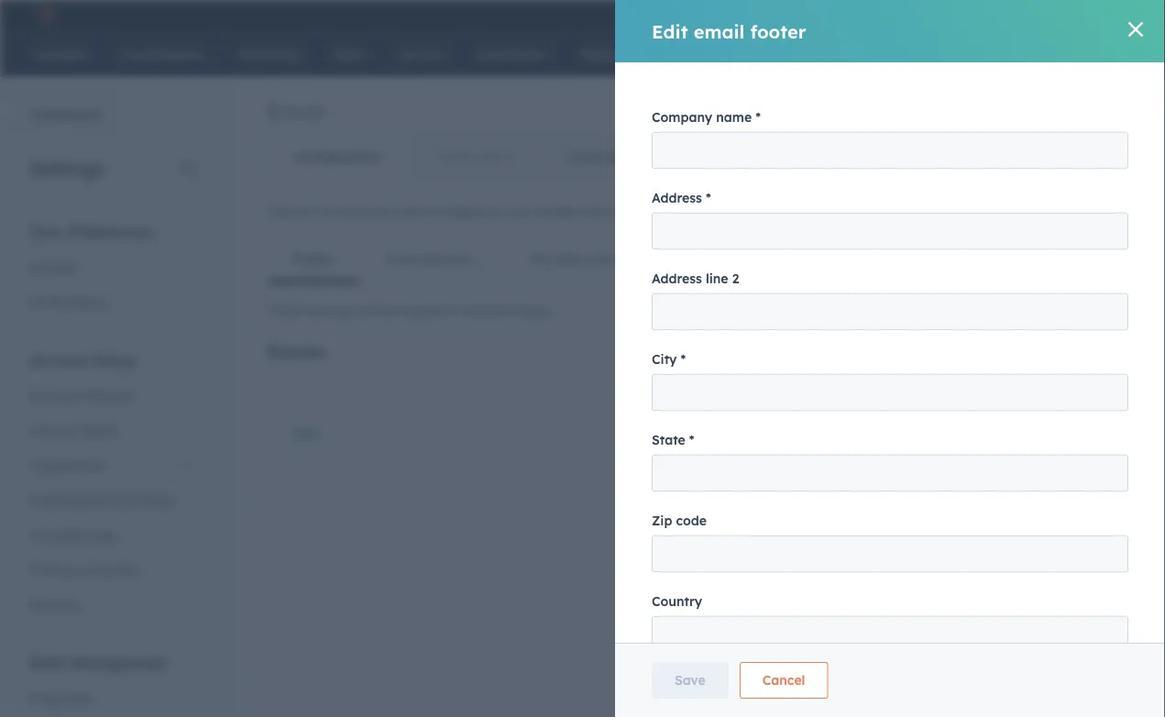 Task type: vqa. For each thing, say whether or not it's contained in the screenshot.
navigation containing Configuration
yes



Task type: locate. For each thing, give the bounding box(es) containing it.
0 horizontal spatial edit
[[293, 426, 319, 442]]

menu item
[[914, 0, 953, 29]]

funky town image
[[1065, 6, 1081, 23]]

navigation for email
[[267, 134, 946, 180]]

account up users
[[29, 387, 79, 404]]

and
[[580, 204, 604, 220], [588, 251, 612, 267]]

cancel button
[[740, 662, 829, 699]]

display
[[446, 204, 489, 220]]

navigation for choose the data you want to display in your emails and customize how it should look.
[[267, 238, 1136, 282]]

Address text field
[[652, 213, 1129, 249]]

0 vertical spatial in
[[505, 149, 516, 165]]

calling icon image
[[886, 9, 902, 26]]

tracking inside account setup element
[[29, 527, 81, 543]]

account defaults link
[[18, 378, 205, 413]]

search image
[[1123, 46, 1140, 62]]

0 vertical spatial email
[[694, 20, 745, 43]]

address for address line 2
[[652, 271, 702, 287]]

1 navigation from the top
[[267, 134, 946, 180]]

integrations button
[[18, 448, 205, 483]]

tracking
[[868, 149, 920, 165], [29, 527, 81, 543]]

to for want
[[430, 204, 442, 220]]

subscription
[[702, 149, 778, 165]]

account defaults
[[29, 387, 133, 404]]

tracking up privacy
[[29, 527, 81, 543]]

notifications image
[[1030, 8, 1046, 25]]

1 vertical spatial edit
[[293, 426, 319, 442]]

help button
[[953, 0, 984, 29]]

users & teams link
[[18, 413, 205, 448]]

hubspot image
[[33, 4, 55, 26]]

settings
[[305, 303, 353, 319]]

opt-
[[480, 149, 505, 165]]

email
[[694, 20, 745, 43], [480, 303, 514, 319]]

navigation
[[267, 134, 946, 180], [267, 238, 1136, 282]]

subscription types
[[702, 149, 816, 165]]

personalization
[[385, 251, 478, 267]]

email right the all
[[480, 303, 514, 319]]

double opt-in
[[433, 149, 516, 165]]

1 horizontal spatial to
[[447, 303, 460, 319]]

company name
[[652, 109, 752, 125]]

0 horizontal spatial email
[[480, 303, 514, 319]]

2 address from the top
[[652, 271, 702, 287]]

rss date and times
[[529, 251, 648, 267]]

0 vertical spatial footer
[[293, 251, 334, 267]]

general link
[[18, 250, 205, 285]]

Search HubSpot search field
[[908, 39, 1133, 70]]

integrations
[[29, 457, 104, 473]]

1 account from the top
[[29, 351, 89, 369]]

navigation up customize
[[267, 134, 946, 180]]

& right privacy
[[77, 562, 87, 578]]

defaults
[[82, 387, 133, 404]]

account
[[29, 351, 89, 369], [29, 387, 79, 404]]

company
[[652, 109, 713, 125]]

address line 2
[[652, 271, 740, 287]]

notifications link
[[18, 285, 205, 320]]

city
[[652, 351, 677, 367]]

help image
[[960, 8, 977, 25]]

Address line 2 text field
[[652, 293, 1129, 330]]

Country text field
[[652, 616, 1129, 653]]

0 vertical spatial account
[[29, 351, 89, 369]]

all
[[463, 303, 477, 319]]

1 horizontal spatial edit
[[652, 20, 688, 43]]

navigation containing configuration
[[267, 134, 946, 180]]

to
[[430, 204, 442, 220], [447, 303, 460, 319]]

1 horizontal spatial &
[[77, 562, 87, 578]]

1 horizontal spatial tracking
[[868, 149, 920, 165]]

funky button
[[1054, 0, 1144, 29]]

0 vertical spatial edit
[[652, 20, 688, 43]]

calling icon button
[[879, 2, 910, 29]]

will
[[357, 303, 376, 319]]

in left your
[[493, 204, 503, 220]]

edit email footer dialog
[[615, 0, 1166, 717]]

email left footer
[[694, 20, 745, 43]]

0 horizontal spatial tracking
[[29, 527, 81, 543]]

and right emails
[[580, 204, 604, 220]]

to right want
[[430, 204, 442, 220]]

be
[[379, 303, 395, 319]]

account setup
[[29, 351, 136, 369]]

your preferences element
[[18, 221, 205, 320]]

edit inside dialog
[[652, 20, 688, 43]]

&
[[67, 422, 76, 438], [77, 562, 87, 578]]

to left the all
[[447, 303, 460, 319]]

menu
[[780, 0, 1144, 36]]

properties link
[[18, 681, 205, 716]]

look.
[[755, 204, 783, 220]]

address left the line
[[652, 271, 702, 287]]

footer down 'these' on the left top of page
[[267, 340, 327, 363]]

notifications button
[[1023, 0, 1054, 29]]

subscriptions link
[[542, 135, 676, 179]]

& right users
[[67, 422, 76, 438]]

downloads
[[108, 492, 175, 508]]

0 horizontal spatial &
[[67, 422, 76, 438]]

0 vertical spatial &
[[67, 422, 76, 438]]

address for address
[[652, 190, 702, 206]]

1 horizontal spatial in
[[505, 149, 516, 165]]

account up account defaults
[[29, 351, 89, 369]]

tracking link
[[842, 135, 945, 179]]

1 vertical spatial address
[[652, 271, 702, 287]]

0 vertical spatial tracking
[[868, 149, 920, 165]]

0 vertical spatial navigation
[[267, 134, 946, 180]]

subscription types link
[[676, 135, 842, 179]]

privacy
[[29, 562, 74, 578]]

tracking code
[[29, 527, 116, 543]]

tracking inside navigation
[[868, 149, 920, 165]]

0 vertical spatial address
[[652, 190, 702, 206]]

1 horizontal spatial email
[[694, 20, 745, 43]]

1 vertical spatial &
[[77, 562, 87, 578]]

settings image
[[995, 8, 1012, 25]]

2 navigation from the top
[[267, 238, 1136, 282]]

navigation containing footer
[[267, 238, 1136, 282]]

line
[[706, 271, 729, 287]]

want
[[396, 204, 426, 220]]

& inside 'link'
[[67, 422, 76, 438]]

1 vertical spatial tracking
[[29, 527, 81, 543]]

1 address from the top
[[652, 190, 702, 206]]

and right date
[[588, 251, 612, 267]]

close image
[[1129, 22, 1144, 37]]

0 vertical spatial to
[[430, 204, 442, 220]]

tracking for tracking code
[[29, 527, 81, 543]]

1 vertical spatial navigation
[[267, 238, 1136, 282]]

upgrade
[[811, 9, 863, 24]]

0 horizontal spatial in
[[493, 204, 503, 220]]

footer down the the
[[293, 251, 334, 267]]

0 horizontal spatial to
[[430, 204, 442, 220]]

tracking up address text field
[[868, 149, 920, 165]]

edit
[[652, 20, 688, 43], [293, 426, 319, 442]]

2 account from the top
[[29, 387, 79, 404]]

1 vertical spatial account
[[29, 387, 79, 404]]

1 vertical spatial to
[[447, 303, 460, 319]]

settings link
[[984, 0, 1023, 29]]

security
[[29, 597, 79, 613]]

upgrade image
[[791, 8, 808, 25]]

Company name text field
[[652, 132, 1129, 169]]

navigation down it
[[267, 238, 1136, 282]]

address left the should
[[652, 190, 702, 206]]

email inside dialog
[[694, 20, 745, 43]]

in up your
[[505, 149, 516, 165]]

how
[[672, 204, 697, 220]]

in
[[505, 149, 516, 165], [493, 204, 503, 220]]



Task type: describe. For each thing, give the bounding box(es) containing it.
state
[[652, 432, 686, 448]]

zip
[[652, 513, 673, 529]]

0 vertical spatial and
[[580, 204, 604, 220]]

should
[[712, 204, 751, 220]]

country
[[652, 593, 703, 609]]

zip code
[[652, 513, 707, 529]]

edit for edit button
[[293, 426, 319, 442]]

hubspot link
[[22, 4, 69, 26]]

rss date and times link
[[504, 238, 674, 282]]

data management
[[29, 653, 167, 672]]

general
[[29, 259, 76, 275]]

data
[[29, 653, 65, 672]]

users & teams
[[29, 422, 118, 438]]

rss
[[529, 251, 553, 267]]

subscriptions
[[568, 149, 650, 165]]

configuration link
[[268, 135, 407, 179]]

marketplace
[[29, 492, 104, 508]]

code
[[84, 527, 116, 543]]

name
[[717, 109, 752, 125]]

email
[[267, 97, 324, 125]]

& for privacy
[[77, 562, 87, 578]]

you
[[371, 204, 393, 220]]

footer inside navigation
[[293, 251, 334, 267]]

double opt-in link
[[407, 135, 542, 179]]

tracking code link
[[18, 518, 205, 553]]

setup
[[93, 351, 136, 369]]

City text field
[[652, 374, 1129, 411]]

account setup element
[[18, 350, 205, 622]]

properties
[[29, 690, 91, 706]]

footer
[[751, 20, 807, 43]]

preferences
[[68, 222, 154, 241]]

double
[[433, 149, 476, 165]]

menu containing funky
[[780, 0, 1144, 36]]

personalization link
[[360, 238, 504, 282]]

security link
[[18, 587, 205, 622]]

marketplace downloads
[[29, 492, 175, 508]]

types.
[[517, 303, 553, 319]]

data management element
[[18, 653, 205, 717]]

privacy & consent
[[29, 562, 140, 578]]

date
[[557, 251, 585, 267]]

times
[[615, 251, 648, 267]]

your
[[507, 204, 534, 220]]

configuration
[[293, 149, 381, 165]]

privacy & consent link
[[18, 553, 205, 587]]

Zip code text field
[[652, 536, 1129, 572]]

State text field
[[652, 455, 1129, 492]]

edit for edit email footer
[[652, 20, 688, 43]]

notifications
[[29, 294, 108, 310]]

these settings will be applied to all email types.
[[267, 303, 553, 319]]

2
[[732, 271, 740, 287]]

edit email footer
[[652, 20, 807, 43]]

& for users
[[67, 422, 76, 438]]

choose
[[267, 204, 312, 220]]

1 vertical spatial footer
[[267, 340, 327, 363]]

marketplace downloads link
[[18, 483, 205, 518]]

search button
[[1114, 39, 1149, 70]]

the
[[316, 204, 335, 220]]

account for account setup
[[29, 351, 89, 369]]

users
[[29, 422, 63, 438]]

footer link
[[267, 238, 360, 282]]

1 vertical spatial and
[[588, 251, 612, 267]]

tracking for tracking
[[868, 149, 920, 165]]

dashboard link
[[0, 97, 113, 133]]

settings
[[29, 156, 104, 179]]

customize
[[607, 204, 668, 220]]

cancel
[[763, 672, 806, 688]]

edit button
[[293, 426, 319, 442]]

to for applied
[[447, 303, 460, 319]]

these
[[267, 303, 302, 319]]

1 vertical spatial email
[[480, 303, 514, 319]]

funky
[[1085, 7, 1116, 22]]

your
[[29, 222, 63, 241]]

choose the data you want to display in your emails and customize how it should look.
[[267, 204, 783, 220]]

data
[[338, 204, 367, 220]]

consent
[[90, 562, 140, 578]]

1 vertical spatial in
[[493, 204, 503, 220]]

save
[[675, 672, 706, 688]]

management
[[70, 653, 167, 672]]

your preferences
[[29, 222, 154, 241]]

code
[[676, 513, 707, 529]]

save button
[[652, 662, 729, 699]]

teams
[[80, 422, 118, 438]]

it
[[700, 204, 708, 220]]

dashboard
[[30, 106, 101, 122]]

applied
[[398, 303, 443, 319]]

account for account defaults
[[29, 387, 79, 404]]

in inside "link"
[[505, 149, 516, 165]]

emails
[[538, 204, 577, 220]]



